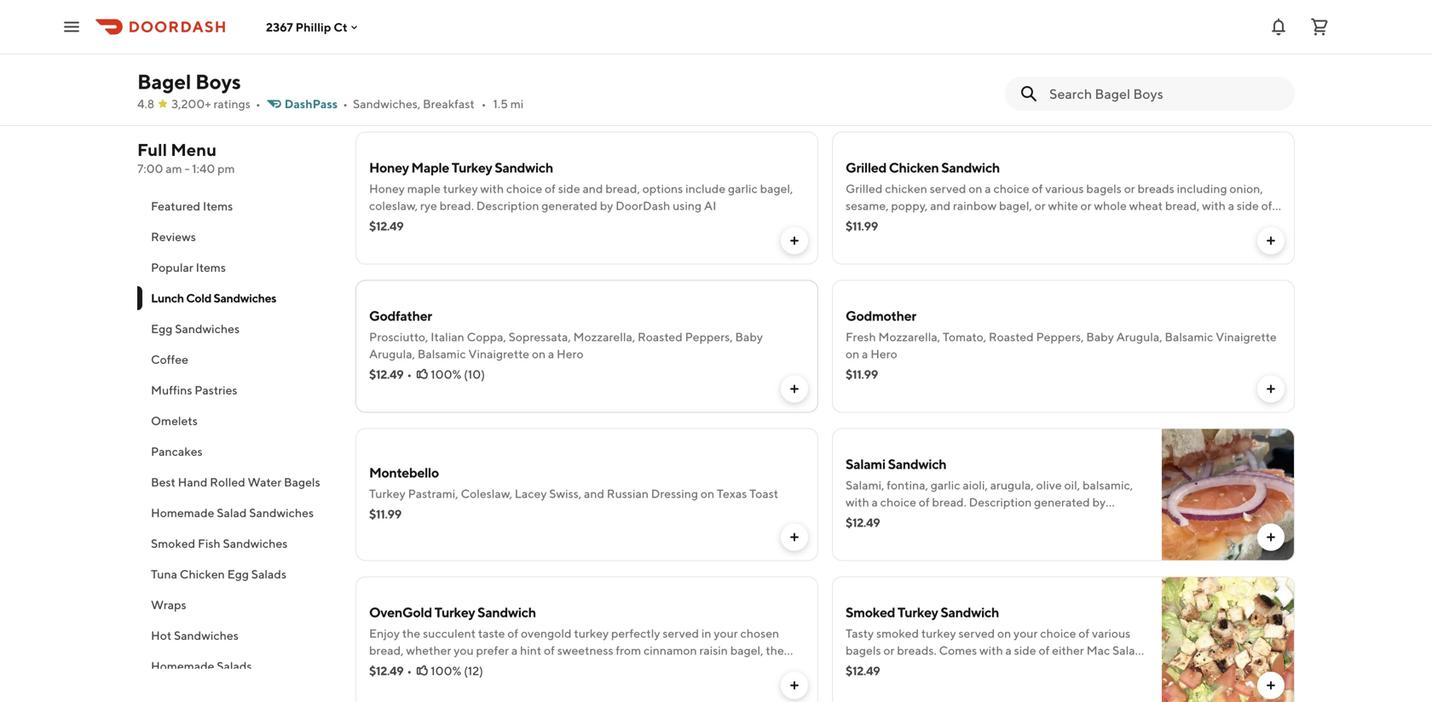 Task type: vqa. For each thing, say whether or not it's contained in the screenshot.
the 'coleslaw,'
yes



Task type: locate. For each thing, give the bounding box(es) containing it.
refreshing
[[571, 67, 626, 81]]

2 vertical spatial $11.99
[[369, 507, 402, 521]]

salads down smoked fish sandwiches button on the bottom left of the page
[[251, 567, 287, 582]]

savory
[[728, 67, 763, 81]]

bagels inside smoked turkey sandwich tasty smoked turkey served on your choice of various bagels or breads. comes with a side of either mac salad or coleslaw. description generated by doordash using ai
[[846, 644, 881, 658]]

turkey inside honey maple turkey sandwich honey maple turkey with choice of side and bread, options include garlic bagel, coleslaw, rye bread. description generated by doordash using ai $12.49
[[443, 182, 478, 196]]

bagel.
[[501, 67, 534, 81]]

honey
[[369, 159, 409, 176], [369, 182, 405, 196]]

grilled
[[846, 33, 883, 47], [846, 159, 887, 176], [846, 182, 883, 196]]

1 horizontal spatial hero
[[871, 347, 898, 361]]

100% for ovengold turkey sandwich
[[431, 664, 462, 678]]

garlic right include
[[728, 182, 758, 196]]

sandwiches down homemade salad sandwiches button
[[223, 537, 288, 551]]

a inside godmother fresh mozzarella, tomato, roasted peppers, baby arugula, balsamic vinaigrette on a hero $11.99
[[862, 347, 868, 361]]

arugula, inside godmother fresh mozzarella, tomato, roasted peppers, baby arugula, balsamic vinaigrette on a hero $11.99
[[1117, 330, 1163, 344]]

served up comes
[[959, 627, 995, 641]]

a
[[562, 67, 568, 81], [985, 182, 991, 196], [1228, 199, 1235, 213], [548, 347, 554, 361], [862, 347, 868, 361], [872, 495, 878, 509], [1006, 644, 1012, 658]]

• left 100% (12)
[[407, 664, 412, 678]]

served inside 'experience the bold flavor of crack pepper turkey served on your preferred choice of bread, from the slightly sweet cinnamon raisin bagel to the earthy whole wheat everything bagel. add a refreshing side of coleslaw or savory mac salad to complete this meal. description generated by doordash using ai'
[[637, 33, 674, 47]]

or
[[715, 67, 726, 81], [1124, 182, 1136, 196], [1035, 199, 1046, 213], [1081, 199, 1092, 213], [901, 216, 913, 230], [884, 644, 895, 658], [846, 661, 857, 675]]

texas
[[717, 487, 747, 501]]

bagel
[[669, 50, 699, 64]]

1 horizontal spatial various
[[1092, 627, 1131, 641]]

$12.49 •
[[369, 368, 412, 382], [369, 664, 412, 678]]

fresh
[[1137, 33, 1167, 47], [846, 330, 876, 344]]

0 horizontal spatial to
[[400, 84, 411, 98]]

tuna chicken egg salads button
[[137, 559, 335, 590]]

1 vertical spatial garlic
[[931, 478, 961, 492]]

arugula,
[[1088, 33, 1134, 47], [1117, 330, 1163, 344], [369, 347, 415, 361]]

using down savory
[[717, 84, 746, 98]]

1 horizontal spatial roasted
[[936, 33, 981, 47]]

egg down smoked fish sandwiches button on the bottom left of the page
[[227, 567, 249, 582]]

and inside montebello turkey pastrami, coleslaw, lacey swiss, and russian dressing on texas toast $11.99
[[584, 487, 605, 501]]

bread, inside 'experience the bold flavor of crack pepper turkey served on your preferred choice of bread, from the slightly sweet cinnamon raisin bagel to the earthy whole wheat everything bagel. add a refreshing side of coleslaw or savory mac salad to complete this meal. description generated by doordash using ai'
[[421, 50, 456, 64]]

a inside "godfather prosciutto, italian coppa, sopressata, mozzarella, roasted peppers, baby arugula, balsamic vinaigrette on a hero"
[[548, 347, 554, 361]]

using down include
[[673, 199, 702, 213]]

whole up sandwiches,
[[369, 67, 402, 81]]

$12.49 down ovengold
[[369, 664, 404, 678]]

1 mozzarella, from the left
[[573, 330, 635, 344]]

$12.49 down prosciutto,
[[369, 368, 404, 382]]

description down arugula,
[[969, 495, 1032, 509]]

the left bold
[[433, 33, 451, 47]]

turkey
[[600, 33, 635, 47], [443, 182, 478, 196], [922, 627, 956, 641]]

wheat inside grilled chicken sandwich grilled chicken served on a choice of various bagels or breads including onion, sesame, poppy, and rainbow bagel, or white or whole wheat bread, with a side of mac salad or coleslaw. description generated by doordash using ai
[[1130, 199, 1163, 213]]

add item to cart image
[[788, 234, 802, 248], [788, 382, 802, 396], [1265, 382, 1278, 396], [788, 531, 802, 544], [788, 679, 802, 693], [1265, 679, 1278, 693]]

open menu image
[[61, 17, 82, 37]]

smoked
[[151, 537, 195, 551], [846, 605, 895, 621]]

baby
[[1058, 33, 1086, 47], [735, 330, 763, 344], [1087, 330, 1114, 344]]

0 horizontal spatial the
[[433, 33, 451, 47]]

various
[[1046, 182, 1084, 196], [1092, 627, 1131, 641]]

0 vertical spatial served
[[637, 33, 674, 47]]

0 horizontal spatial garlic
[[728, 182, 758, 196]]

smoked inside smoked turkey sandwich tasty smoked turkey served on your choice of various bagels or breads. comes with a side of either mac salad or coleslaw. description generated by doordash using ai
[[846, 605, 895, 621]]

served up raisin
[[637, 33, 674, 47]]

0 horizontal spatial baby
[[735, 330, 763, 344]]

balsamic inside "godfather prosciutto, italian coppa, sopressata, mozzarella, roasted peppers, baby arugula, balsamic vinaigrette on a hero"
[[418, 347, 466, 361]]

hero down sopressata,
[[557, 347, 584, 361]]

• left 1.5
[[481, 97, 486, 111]]

2 horizontal spatial roasted
[[989, 330, 1034, 344]]

salad down experience
[[369, 84, 397, 98]]

description down add
[[521, 84, 584, 98]]

homemade salads button
[[137, 651, 335, 682]]

1 vertical spatial $11.99
[[846, 368, 878, 382]]

1 vertical spatial fresh
[[846, 330, 876, 344]]

and left options
[[583, 182, 603, 196]]

1 horizontal spatial smoked
[[846, 605, 895, 621]]

1 vertical spatial to
[[400, 84, 411, 98]]

aioli,
[[963, 478, 988, 492]]

1 vertical spatial 100%
[[431, 664, 462, 678]]

choice up either
[[1040, 627, 1077, 641]]

peppers, inside "godfather prosciutto, italian coppa, sopressata, mozzarella, roasted peppers, baby arugula, balsamic vinaigrette on a hero"
[[685, 330, 733, 344]]

2 horizontal spatial vinaigrette
[[1216, 330, 1277, 344]]

sandwiches up homemade salads on the left bottom
[[174, 629, 239, 643]]

turkey up the smoked
[[898, 605, 938, 621]]

served up rainbow
[[930, 182, 967, 196]]

1 horizontal spatial egg
[[227, 567, 249, 582]]

0 vertical spatial items
[[203, 199, 233, 213]]

choice inside grilled chicken sandwich grilled chicken served on a choice of various bagels or breads including onion, sesame, poppy, and rainbow bagel, or white or whole wheat bread, with a side of mac salad or coleslaw. description generated by doordash using ai
[[994, 182, 1030, 196]]

1 horizontal spatial wheat
[[1130, 199, 1163, 213]]

turkey inside smoked turkey sandwich tasty smoked turkey served on your choice of various bagels or breads. comes with a side of either mac salad or coleslaw. description generated by doordash using ai
[[898, 605, 938, 621]]

a inside smoked turkey sandwich tasty smoked turkey served on your choice of various bagels or breads. comes with a side of either mac salad or coleslaw. description generated by doordash using ai
[[1006, 644, 1012, 658]]

2 vertical spatial arugula,
[[369, 347, 415, 361]]

2 horizontal spatial turkey
[[922, 627, 956, 641]]

ai inside honey maple turkey sandwich honey maple turkey with choice of side and bread, options include garlic bagel, coleslaw, rye bread. description generated by doordash using ai $12.49
[[704, 199, 717, 213]]

0 vertical spatial $12.49 •
[[369, 368, 412, 382]]

2367 phillip ct button
[[266, 20, 361, 34]]

chicken down fish
[[180, 567, 225, 582]]

and right swiss,
[[584, 487, 605, 501]]

and up coleslaw.
[[930, 199, 951, 213]]

sandwich for ovengold turkey sandwich
[[478, 605, 536, 621]]

$12.49 • for godfather
[[369, 368, 412, 382]]

1 horizontal spatial baby
[[1058, 33, 1086, 47]]

a up rainbow
[[985, 182, 991, 196]]

omelets button
[[137, 406, 335, 437]]

homemade inside button
[[151, 506, 214, 520]]

0 vertical spatial various
[[1046, 182, 1084, 196]]

coppa,
[[467, 330, 506, 344]]

0 horizontal spatial mozzarella,
[[573, 330, 635, 344]]

2 horizontal spatial the
[[715, 50, 734, 64]]

0 vertical spatial bagel,
[[760, 182, 793, 196]]

various up the white
[[1046, 182, 1084, 196]]

notification bell image
[[1269, 17, 1289, 37]]

description down rainbow
[[966, 216, 1029, 230]]

doordash inside grilled chicken sandwich grilled chicken served on a choice of various bagels or breads including onion, sesame, poppy, and rainbow bagel, or white or whole wheat bread, with a side of mac salad or coleslaw. description generated by doordash using ai
[[1105, 216, 1160, 230]]

the down the preferred
[[715, 50, 734, 64]]

1 horizontal spatial balsamic
[[1165, 330, 1214, 344]]

sandwiches inside button
[[174, 629, 239, 643]]

godfather prosciutto, italian coppa, sopressata, mozzarella, roasted peppers, baby arugula, balsamic vinaigrette on a hero
[[369, 308, 763, 361]]

0 horizontal spatial whole
[[369, 67, 402, 81]]

maple
[[407, 182, 441, 196]]

salads down hot sandwiches button
[[217, 660, 252, 674]]

0 vertical spatial fresh
[[1137, 33, 1167, 47]]

side inside honey maple turkey sandwich honey maple turkey with choice of side and bread, options include garlic bagel, coleslaw, rye bread. description generated by doordash using ai $12.49
[[558, 182, 580, 196]]

0 horizontal spatial bread,
[[421, 50, 456, 64]]

maple
[[411, 159, 449, 176]]

turkey right ovengold
[[435, 605, 475, 621]]

0 vertical spatial balsamic
[[1231, 33, 1279, 47]]

sandwiches down 'water'
[[249, 506, 314, 520]]

godmother
[[846, 308, 916, 324]]

using inside salami sandwich salami, fontina, garlic aioli, arugula, olive oil, balsamic, with a choice of bread. description generated by doordash using ai
[[903, 512, 932, 527]]

1:40
[[192, 162, 215, 176]]

chicken inside button
[[180, 567, 225, 582]]

1 horizontal spatial garlic
[[931, 478, 961, 492]]

1 horizontal spatial turkey
[[600, 33, 635, 47]]

0 horizontal spatial chicken
[[180, 567, 225, 582]]

2 mozzarella, from the left
[[879, 330, 941, 344]]

grilled inside grilled chicken, roasted red peppers, baby arugula, fresh mozzarella balsamic vinaigrette dressing on multi-grain bread
[[846, 33, 883, 47]]

garlic inside honey maple turkey sandwich honey maple turkey with choice of side and bread, options include garlic bagel, coleslaw, rye bread. description generated by doordash using ai $12.49
[[728, 182, 758, 196]]

boys
[[195, 69, 241, 94]]

1 vertical spatial items
[[196, 260, 226, 275]]

100% (10)
[[431, 368, 485, 382]]

$12.49
[[369, 219, 404, 233], [369, 368, 404, 382], [846, 516, 880, 530], [369, 664, 404, 678], [846, 664, 880, 678]]

1 vertical spatial grilled
[[846, 159, 887, 176]]

1 vertical spatial chicken
[[180, 567, 225, 582]]

garlic left aioli,
[[931, 478, 961, 492]]

sweet
[[548, 50, 580, 64]]

egg inside the tuna chicken egg salads button
[[227, 567, 249, 582]]

1 vertical spatial homemade
[[151, 660, 214, 674]]

by inside honey maple turkey sandwich honey maple turkey with choice of side and bread, options include garlic bagel, coleslaw, rye bread. description generated by doordash using ai $12.49
[[600, 199, 613, 213]]

mozzarella, down godmother
[[879, 330, 941, 344]]

sandwiches for homemade salad sandwiches
[[249, 506, 314, 520]]

bread, down including
[[1165, 199, 1200, 213]]

items up lunch cold sandwiches
[[196, 260, 226, 275]]

chicken for grilled
[[889, 159, 939, 176]]

sandwiches for lunch cold sandwiches
[[214, 291, 276, 305]]

$11.99 inside montebello turkey pastrami, coleslaw, lacey swiss, and russian dressing on texas toast $11.99
[[369, 507, 402, 521]]

dressing down chicken,
[[909, 50, 956, 64]]

2 horizontal spatial baby
[[1087, 330, 1114, 344]]

0 horizontal spatial fresh
[[846, 330, 876, 344]]

sandwich
[[495, 159, 553, 176], [942, 159, 1000, 176], [888, 456, 947, 472], [478, 605, 536, 621], [941, 605, 999, 621]]

rye
[[420, 199, 437, 213]]

2 horizontal spatial bread,
[[1165, 199, 1200, 213]]

doordash
[[660, 84, 715, 98], [616, 199, 670, 213], [1105, 216, 1160, 230], [846, 512, 901, 527], [1053, 661, 1107, 675]]

balsamic
[[1231, 33, 1279, 47], [1165, 330, 1214, 344], [418, 347, 466, 361]]

cinnamon
[[582, 50, 636, 64]]

1 horizontal spatial your
[[1014, 627, 1038, 641]]

1 horizontal spatial bagel,
[[999, 199, 1032, 213]]

1 horizontal spatial bagels
[[1087, 182, 1122, 196]]

2 vertical spatial balsamic
[[418, 347, 466, 361]]

swiss,
[[549, 487, 582, 501]]

$11.99 down godmother
[[846, 368, 878, 382]]

full menu 7:00 am - 1:40 pm
[[137, 140, 235, 176]]

turkey inside honey maple turkey sandwich honey maple turkey with choice of side and bread, options include garlic bagel, coleslaw, rye bread. description generated by doordash using ai $12.49
[[452, 159, 492, 176]]

using down the breads
[[1162, 216, 1191, 230]]

grilled for chicken,
[[846, 33, 883, 47]]

fish
[[198, 537, 221, 551]]

dressing inside grilled chicken, roasted red peppers, baby arugula, fresh mozzarella balsamic vinaigrette dressing on multi-grain bread
[[909, 50, 956, 64]]

doordash inside smoked turkey sandwich tasty smoked turkey served on your choice of various bagels or breads. comes with a side of either mac salad or coleslaw. description generated by doordash using ai
[[1053, 661, 1107, 675]]

homemade down hand
[[151, 506, 214, 520]]

$11.99 down montebello on the bottom left of page
[[369, 507, 402, 521]]

2 100% from the top
[[431, 664, 462, 678]]

2 vertical spatial served
[[959, 627, 995, 641]]

0 vertical spatial whole
[[369, 67, 402, 81]]

side
[[628, 67, 650, 81], [558, 182, 580, 196], [1237, 199, 1259, 213], [1014, 644, 1037, 658]]

1 vertical spatial salad
[[1113, 644, 1143, 658]]

or left savory
[[715, 67, 726, 81]]

1 $12.49 • from the top
[[369, 368, 412, 382]]

0 vertical spatial garlic
[[728, 182, 758, 196]]

1 vertical spatial your
[[1014, 627, 1038, 641]]

sandwich up comes
[[941, 605, 999, 621]]

bagels
[[284, 475, 320, 489]]

using inside 'experience the bold flavor of crack pepper turkey served on your preferred choice of bread, from the slightly sweet cinnamon raisin bagel to the earthy whole wheat everything bagel. add a refreshing side of coleslaw or savory mac salad to complete this meal. description generated by doordash using ai'
[[717, 84, 746, 98]]

using inside smoked turkey sandwich tasty smoked turkey served on your choice of various bagels or breads. comes with a side of either mac salad or coleslaw. description generated by doordash using ai
[[1110, 661, 1139, 675]]

0 vertical spatial add item to cart image
[[1265, 234, 1278, 248]]

smoked for fish
[[151, 537, 195, 551]]

0 horizontal spatial roasted
[[638, 330, 683, 344]]

godmother fresh mozzarella, tomato, roasted peppers, baby arugula, balsamic vinaigrette on a hero $11.99
[[846, 308, 1277, 382]]

1 vertical spatial various
[[1092, 627, 1131, 641]]

tomato,
[[943, 330, 987, 344]]

doordash down the breads
[[1105, 216, 1160, 230]]

or inside 'experience the bold flavor of crack pepper turkey served on your preferred choice of bread, from the slightly sweet cinnamon raisin bagel to the earthy whole wheat everything bagel. add a refreshing side of coleslaw or savory mac salad to complete this meal. description generated by doordash using ai'
[[715, 67, 726, 81]]

$12.49 down coleslaw, at top left
[[369, 219, 404, 233]]

hero inside "godfather prosciutto, italian coppa, sopressata, mozzarella, roasted peppers, baby arugula, balsamic vinaigrette on a hero"
[[557, 347, 584, 361]]

choice down experience
[[369, 50, 405, 64]]

2 homemade from the top
[[151, 660, 214, 674]]

0 horizontal spatial smoked
[[151, 537, 195, 551]]

1 horizontal spatial vinaigrette
[[846, 50, 907, 64]]

bread, inside honey maple turkey sandwich honey maple turkey with choice of side and bread, options include garlic bagel, coleslaw, rye bread. description generated by doordash using ai $12.49
[[606, 182, 640, 196]]

description inside 'experience the bold flavor of crack pepper turkey served on your preferred choice of bread, from the slightly sweet cinnamon raisin bagel to the earthy whole wheat everything bagel. add a refreshing side of coleslaw or savory mac salad to complete this meal. description generated by doordash using ai'
[[521, 84, 584, 98]]

with right comes
[[980, 644, 1003, 658]]

flavor
[[481, 33, 511, 47]]

egg down lunch
[[151, 322, 173, 336]]

100% left (10)
[[431, 368, 462, 382]]

menu
[[171, 140, 217, 160]]

whole right the white
[[1094, 199, 1127, 213]]

bread, left options
[[606, 182, 640, 196]]

2 horizontal spatial balsamic
[[1231, 33, 1279, 47]]

from
[[458, 50, 483, 64]]

0 horizontal spatial egg
[[151, 322, 173, 336]]

1 vertical spatial bread.
[[932, 495, 967, 509]]

side inside smoked turkey sandwich tasty smoked turkey served on your choice of various bagels or breads. comes with a side of either mac salad or coleslaw. description generated by doordash using ai
[[1014, 644, 1037, 658]]

choice up rainbow
[[994, 182, 1030, 196]]

0 vertical spatial salad
[[217, 506, 247, 520]]

1 homemade from the top
[[151, 506, 214, 520]]

featured items button
[[137, 191, 335, 222]]

2 honey from the top
[[369, 182, 405, 196]]

mozzarella, inside godmother fresh mozzarella, tomato, roasted peppers, baby arugula, balsamic vinaigrette on a hero $11.99
[[879, 330, 941, 344]]

sandwich down mi
[[495, 159, 553, 176]]

balsamic inside grilled chicken, roasted red peppers, baby arugula, fresh mozzarella balsamic vinaigrette dressing on multi-grain bread
[[1231, 33, 1279, 47]]

1 vertical spatial honey
[[369, 182, 405, 196]]

description down comes
[[913, 661, 976, 675]]

1 vertical spatial dressing
[[651, 487, 698, 501]]

your inside smoked turkey sandwich tasty smoked turkey served on your choice of various bagels or breads. comes with a side of either mac salad or coleslaw. description generated by doordash using ai
[[1014, 627, 1038, 641]]

doordash down coleslaw
[[660, 84, 715, 98]]

(10)
[[464, 368, 485, 382]]

smoked turkey sandwich image
[[1162, 577, 1295, 703]]

0 horizontal spatial mac
[[765, 67, 788, 81]]

1 grilled from the top
[[846, 33, 883, 47]]

various inside grilled chicken sandwich grilled chicken served on a choice of various bagels or breads including onion, sesame, poppy, and rainbow bagel, or white or whole wheat bread, with a side of mac salad or coleslaw. description generated by doordash using ai
[[1046, 182, 1084, 196]]

doordash down options
[[616, 199, 670, 213]]

1 100% from the top
[[431, 368, 462, 382]]

by inside salami sandwich salami, fontina, garlic aioli, arugula, olive oil, balsamic, with a choice of bread. description generated by doordash using ai
[[1093, 495, 1106, 509]]

sandwich inside smoked turkey sandwich tasty smoked turkey served on your choice of various bagels or breads. comes with a side of either mac salad or coleslaw. description generated by doordash using ai
[[941, 605, 999, 621]]

sandwiches, breakfast • 1.5 mi
[[353, 97, 524, 111]]

doordash down either
[[1053, 661, 1107, 675]]

using down fontina,
[[903, 512, 932, 527]]

salami
[[846, 456, 886, 472]]

smoked for turkey
[[846, 605, 895, 621]]

turkey for montebello
[[369, 487, 406, 501]]

0 vertical spatial grilled
[[846, 33, 883, 47]]

your inside 'experience the bold flavor of crack pepper turkey served on your preferred choice of bread, from the slightly sweet cinnamon raisin bagel to the earthy whole wheat everything bagel. add a refreshing side of coleslaw or savory mac salad to complete this meal. description generated by doordash using ai'
[[692, 33, 716, 47]]

ratings
[[214, 97, 251, 111]]

using
[[717, 84, 746, 98], [673, 199, 702, 213], [1162, 216, 1191, 230], [903, 512, 932, 527], [1110, 661, 1139, 675]]

1 horizontal spatial chicken
[[889, 159, 939, 176]]

1 vertical spatial arugula,
[[1117, 330, 1163, 344]]

$12.49 down salami,
[[846, 516, 880, 530]]

pastrami,
[[408, 487, 458, 501]]

a down godmother
[[862, 347, 868, 361]]

0 horizontal spatial vinaigrette
[[468, 347, 530, 361]]

0 horizontal spatial bagels
[[846, 644, 881, 658]]

salads
[[251, 567, 287, 582], [217, 660, 252, 674]]

1 vertical spatial bread,
[[606, 182, 640, 196]]

1 vertical spatial smoked
[[846, 605, 895, 621]]

bread. right rye
[[440, 199, 474, 213]]

turkey down montebello on the bottom left of page
[[369, 487, 406, 501]]

doordash down salami,
[[846, 512, 901, 527]]

mac down sesame,
[[846, 216, 869, 230]]

sandwiches down the popular items "button"
[[214, 291, 276, 305]]

salad right mac
[[1113, 644, 1143, 658]]

0 vertical spatial your
[[692, 33, 716, 47]]

0 vertical spatial egg
[[151, 322, 173, 336]]

a down salami,
[[872, 495, 878, 509]]

complete
[[413, 84, 465, 98]]

salads inside button
[[217, 660, 252, 674]]

1 horizontal spatial dressing
[[909, 50, 956, 64]]

salad inside grilled chicken sandwich grilled chicken served on a choice of various bagels or breads including onion, sesame, poppy, and rainbow bagel, or white or whole wheat bread, with a side of mac salad or coleslaw. description generated by doordash using ai
[[871, 216, 899, 230]]

1 horizontal spatial mac
[[846, 216, 869, 230]]

0 horizontal spatial dressing
[[651, 487, 698, 501]]

chicken,
[[885, 33, 933, 47]]

of
[[514, 33, 525, 47], [408, 50, 419, 64], [652, 67, 663, 81], [545, 182, 556, 196], [1032, 182, 1043, 196], [1262, 199, 1273, 213], [919, 495, 930, 509], [1079, 627, 1090, 641], [1039, 644, 1050, 658]]

using inside honey maple turkey sandwich honey maple turkey with choice of side and bread, options include garlic bagel, coleslaw, rye bread. description generated by doordash using ai $12.49
[[673, 199, 702, 213]]

chicken up chicken
[[889, 159, 939, 176]]

chicken for tuna
[[180, 567, 225, 582]]

0 vertical spatial smoked
[[151, 537, 195, 551]]

0 vertical spatial bread,
[[421, 50, 456, 64]]

pancakes
[[151, 445, 203, 459]]

2 hero from the left
[[871, 347, 898, 361]]

bread
[[1038, 50, 1069, 64]]

1 horizontal spatial bread.
[[932, 495, 967, 509]]

of inside honey maple turkey sandwich honey maple turkey with choice of side and bread, options include garlic bagel, coleslaw, rye bread. description generated by doordash using ai $12.49
[[545, 182, 556, 196]]

2 vertical spatial vinaigrette
[[468, 347, 530, 361]]

salad down best hand rolled water bagels button
[[217, 506, 247, 520]]

items up reviews button
[[203, 199, 233, 213]]

on inside godmother fresh mozzarella, tomato, roasted peppers, baby arugula, balsamic vinaigrette on a hero $11.99
[[846, 347, 860, 361]]

mac inside 'experience the bold flavor of crack pepper turkey served on your preferred choice of bread, from the slightly sweet cinnamon raisin bagel to the earthy whole wheat everything bagel. add a refreshing side of coleslaw or savory mac salad to complete this meal. description generated by doordash using ai'
[[765, 67, 788, 81]]

choice inside salami sandwich salami, fontina, garlic aioli, arugula, olive oil, balsamic, with a choice of bread. description generated by doordash using ai
[[881, 495, 917, 509]]

add item to cart image for coppa,
[[788, 382, 802, 396]]

0 vertical spatial bagels
[[1087, 182, 1122, 196]]

the down flavor
[[486, 50, 504, 64]]

or left the white
[[1035, 199, 1046, 213]]

mi
[[511, 97, 524, 111]]

7:00
[[137, 162, 163, 176]]

choice down fontina,
[[881, 495, 917, 509]]

whole inside grilled chicken sandwich grilled chicken served on a choice of various bagels or breads including onion, sesame, poppy, and rainbow bagel, or white or whole wheat bread, with a side of mac salad or coleslaw. description generated by doordash using ai
[[1094, 199, 1127, 213]]

including
[[1177, 182, 1228, 196]]

bagel, inside grilled chicken sandwich grilled chicken served on a choice of various bagels or breads including onion, sesame, poppy, and rainbow bagel, or white or whole wheat bread, with a side of mac salad or coleslaw. description generated by doordash using ai
[[999, 199, 1032, 213]]

add item to cart image for sandwich
[[788, 234, 802, 248]]

0 vertical spatial 100%
[[431, 368, 462, 382]]

wheat up "complete"
[[404, 67, 438, 81]]

pm
[[218, 162, 235, 176]]

0 vertical spatial turkey
[[600, 33, 635, 47]]

items for featured items
[[203, 199, 233, 213]]

turkey up comes
[[922, 627, 956, 641]]

chicken inside grilled chicken sandwich grilled chicken served on a choice of various bagels or breads including onion, sesame, poppy, and rainbow bagel, or white or whole wheat bread, with a side of mac salad or coleslaw. description generated by doordash using ai
[[889, 159, 939, 176]]

turkey right maple
[[452, 159, 492, 176]]

100% left (12)
[[431, 664, 462, 678]]

choice down mi
[[506, 182, 542, 196]]

dressing right 'russian'
[[651, 487, 698, 501]]

to left "complete"
[[400, 84, 411, 98]]

1 horizontal spatial bread,
[[606, 182, 640, 196]]

on inside grilled chicken sandwich grilled chicken served on a choice of various bagels or breads including onion, sesame, poppy, and rainbow bagel, or white or whole wheat bread, with a side of mac salad or coleslaw. description generated by doordash using ai
[[969, 182, 983, 196]]

1 vertical spatial salads
[[217, 660, 252, 674]]

1 hero from the left
[[557, 347, 584, 361]]

ai inside smoked turkey sandwich tasty smoked turkey served on your choice of various bagels or breads. comes with a side of either mac salad or coleslaw. description generated by doordash using ai
[[846, 678, 858, 692]]

hot
[[151, 629, 172, 643]]

turkey right maple
[[443, 182, 478, 196]]

add item to cart image
[[1265, 234, 1278, 248], [1265, 531, 1278, 544]]

salad inside button
[[217, 506, 247, 520]]

0 horizontal spatial salad
[[369, 84, 397, 98]]

salad down sesame,
[[871, 216, 899, 230]]

1 vertical spatial mac
[[846, 216, 869, 230]]

smoked up tuna
[[151, 537, 195, 551]]

ovengold
[[369, 605, 432, 621]]

whole
[[369, 67, 402, 81], [1094, 199, 1127, 213]]

sandwiches down lunch cold sandwiches
[[175, 322, 240, 336]]

smoked up tasty
[[846, 605, 895, 621]]

homemade down hot sandwiches on the bottom left of page
[[151, 660, 214, 674]]

2 $12.49 • from the top
[[369, 664, 412, 678]]

bagel, right include
[[760, 182, 793, 196]]

0 vertical spatial salad
[[369, 84, 397, 98]]

a down sopressata,
[[548, 347, 554, 361]]

hero down godmother
[[871, 347, 898, 361]]

1 horizontal spatial mozzarella,
[[879, 330, 941, 344]]

•
[[256, 97, 261, 111], [343, 97, 348, 111], [481, 97, 486, 111], [407, 368, 412, 382], [407, 664, 412, 678]]

• right ratings at the top left of the page
[[256, 97, 261, 111]]

choice inside smoked turkey sandwich tasty smoked turkey served on your choice of various bagels or breads. comes with a side of either mac salad or coleslaw. description generated by doordash using ai
[[1040, 627, 1077, 641]]

add item to cart image for coleslaw,
[[788, 531, 802, 544]]

or right the white
[[1081, 199, 1092, 213]]

0 horizontal spatial various
[[1046, 182, 1084, 196]]

turkey
[[452, 159, 492, 176], [369, 487, 406, 501], [435, 605, 475, 621], [898, 605, 938, 621]]

turkey for smoked
[[898, 605, 938, 621]]

peppers,
[[1008, 33, 1056, 47], [685, 330, 733, 344], [1036, 330, 1084, 344]]

bread.
[[440, 199, 474, 213], [932, 495, 967, 509]]

bagels down tasty
[[846, 644, 881, 658]]

0 horizontal spatial your
[[692, 33, 716, 47]]

0 vertical spatial $11.99
[[846, 219, 878, 233]]

muffins
[[151, 383, 192, 397]]

1 horizontal spatial whole
[[1094, 199, 1127, 213]]

coffee
[[151, 353, 188, 367]]

ai inside 'experience the bold flavor of crack pepper turkey served on your preferred choice of bread, from the slightly sweet cinnamon raisin bagel to the earthy whole wheat everything bagel. add a refreshing side of coleslaw or savory mac salad to complete this meal. description generated by doordash using ai'
[[748, 84, 761, 98]]

baby inside godmother fresh mozzarella, tomato, roasted peppers, baby arugula, balsamic vinaigrette on a hero $11.99
[[1087, 330, 1114, 344]]

arugula,
[[990, 478, 1034, 492]]

dashpass
[[285, 97, 338, 111]]

0 vertical spatial mac
[[765, 67, 788, 81]]

homemade inside button
[[151, 660, 214, 674]]

sandwich up (12)
[[478, 605, 536, 621]]

your
[[692, 33, 716, 47], [1014, 627, 1038, 641]]

2 vertical spatial and
[[584, 487, 605, 501]]

generated inside grilled chicken sandwich grilled chicken served on a choice of various bagels or breads including onion, sesame, poppy, and rainbow bagel, or white or whole wheat bread, with a side of mac salad or coleslaw. description generated by doordash using ai
[[1031, 216, 1087, 230]]

full
[[137, 140, 167, 160]]

montebello turkey pastrami, coleslaw, lacey swiss, and russian dressing on texas toast $11.99
[[369, 465, 779, 521]]

2 grilled from the top
[[846, 159, 887, 176]]

0 vertical spatial and
[[583, 182, 603, 196]]

1 vertical spatial $12.49 •
[[369, 664, 412, 678]]

fresh left mozzarella
[[1137, 33, 1167, 47]]

homemade salad sandwiches
[[151, 506, 314, 520]]

turkey for ovengold
[[435, 605, 475, 621]]

experience
[[369, 33, 431, 47]]

0 vertical spatial salads
[[251, 567, 287, 582]]

turkey inside montebello turkey pastrami, coleslaw, lacey swiss, and russian dressing on texas toast $11.99
[[369, 487, 406, 501]]

fresh down godmother
[[846, 330, 876, 344]]

0 vertical spatial homemade
[[151, 506, 214, 520]]



Task type: describe. For each thing, give the bounding box(es) containing it.
turkey inside smoked turkey sandwich tasty smoked turkey served on your choice of various bagels or breads. comes with a side of either mac salad or coleslaw. description generated by doordash using ai
[[922, 627, 956, 641]]

sandwich for smoked turkey sandwich tasty smoked turkey served on your choice of various bagels or breads. comes with a side of either mac salad or coleslaw. description generated by doordash using ai
[[941, 605, 999, 621]]

coleslaw.
[[915, 216, 964, 230]]

honey maple turkey sandwich honey maple turkey with choice of side and bread, options include garlic bagel, coleslaw, rye bread. description generated by doordash using ai $12.49
[[369, 159, 793, 233]]

bread. inside honey maple turkey sandwich honey maple turkey with choice of side and bread, options include garlic bagel, coleslaw, rye bread. description generated by doordash using ai $12.49
[[440, 199, 474, 213]]

or left coleslaw. on the right bottom of the page
[[846, 661, 857, 675]]

• down prosciutto,
[[407, 368, 412, 382]]

featured
[[151, 199, 200, 213]]

arugula, inside grilled chicken, roasted red peppers, baby arugula, fresh mozzarella balsamic vinaigrette dressing on multi-grain bread
[[1088, 33, 1134, 47]]

baby inside grilled chicken, roasted red peppers, baby arugula, fresh mozzarella balsamic vinaigrette dressing on multi-grain bread
[[1058, 33, 1086, 47]]

breakfast
[[423, 97, 475, 111]]

bagels inside grilled chicken sandwich grilled chicken served on a choice of various bagels or breads including onion, sesame, poppy, and rainbow bagel, or white or whole wheat bread, with a side of mac salad or coleslaw. description generated by doordash using ai
[[1087, 182, 1122, 196]]

add
[[536, 67, 560, 81]]

bagel
[[137, 69, 191, 94]]

tasty
[[846, 627, 874, 641]]

pepper
[[558, 33, 598, 47]]

multi-
[[975, 50, 1008, 64]]

on inside smoked turkey sandwich tasty smoked turkey served on your choice of various bagels or breads. comes with a side of either mac salad or coleslaw. description generated by doordash using ai
[[998, 627, 1012, 641]]

smoked
[[877, 627, 919, 641]]

cold
[[186, 291, 211, 305]]

doordash inside honey maple turkey sandwich honey maple turkey with choice of side and bread, options include garlic bagel, coleslaw, rye bread. description generated by doordash using ai $12.49
[[616, 199, 670, 213]]

choice inside 'experience the bold flavor of crack pepper turkey served on your preferred choice of bread, from the slightly sweet cinnamon raisin bagel to the earthy whole wheat everything bagel. add a refreshing side of coleslaw or savory mac salad to complete this meal. description generated by doordash using ai'
[[369, 50, 405, 64]]

fresh inside godmother fresh mozzarella, tomato, roasted peppers, baby arugula, balsamic vinaigrette on a hero $11.99
[[846, 330, 876, 344]]

comes
[[939, 644, 977, 658]]

best hand rolled water bagels button
[[137, 467, 335, 498]]

omelets
[[151, 414, 198, 428]]

on inside montebello turkey pastrami, coleslaw, lacey swiss, and russian dressing on texas toast $11.99
[[701, 487, 715, 501]]

hot sandwiches
[[151, 629, 239, 643]]

bread, inside grilled chicken sandwich grilled chicken served on a choice of various bagels or breads including onion, sesame, poppy, and rainbow bagel, or white or whole wheat bread, with a side of mac salad or coleslaw. description generated by doordash using ai
[[1165, 199, 1200, 213]]

generated inside 'experience the bold flavor of crack pepper turkey served on your preferred choice of bread, from the slightly sweet cinnamon raisin bagel to the earthy whole wheat everything bagel. add a refreshing side of coleslaw or savory mac salad to complete this meal. description generated by doordash using ai'
[[586, 84, 642, 98]]

pancakes button
[[137, 437, 335, 467]]

hand
[[178, 475, 208, 489]]

balsamic inside godmother fresh mozzarella, tomato, roasted peppers, baby arugula, balsamic vinaigrette on a hero $11.99
[[1165, 330, 1214, 344]]

best
[[151, 475, 176, 489]]

russian
[[607, 487, 649, 501]]

salami,
[[846, 478, 885, 492]]

red
[[983, 33, 1005, 47]]

generated inside honey maple turkey sandwich honey maple turkey with choice of side and bread, options include garlic bagel, coleslaw, rye bread. description generated by doordash using ai $12.49
[[542, 199, 598, 213]]

by inside smoked turkey sandwich tasty smoked turkey served on your choice of various bagels or breads. comes with a side of either mac salad or coleslaw. description generated by doordash using ai
[[1037, 661, 1050, 675]]

side inside grilled chicken sandwich grilled chicken served on a choice of various bagels or breads including onion, sesame, poppy, and rainbow bagel, or white or whole wheat bread, with a side of mac salad or coleslaw. description generated by doordash using ai
[[1237, 199, 1259, 213]]

0 items, open order cart image
[[1310, 17, 1330, 37]]

ovengold turkey sandwich
[[369, 605, 536, 621]]

0 vertical spatial to
[[702, 50, 713, 64]]

doordash inside 'experience the bold flavor of crack pepper turkey served on your preferred choice of bread, from the slightly sweet cinnamon raisin bagel to the earthy whole wheat everything bagel. add a refreshing side of coleslaw or savory mac salad to complete this meal. description generated by doordash using ai'
[[660, 84, 715, 98]]

coleslaw,
[[369, 199, 418, 213]]

and inside grilled chicken sandwich grilled chicken served on a choice of various bagels or breads including onion, sesame, poppy, and rainbow bagel, or white or whole wheat bread, with a side of mac salad or coleslaw. description generated by doordash using ai
[[930, 199, 951, 213]]

sopressata,
[[509, 330, 571, 344]]

grain
[[1008, 50, 1035, 64]]

description inside honey maple turkey sandwich honey maple turkey with choice of side and bread, options include garlic bagel, coleslaw, rye bread. description generated by doordash using ai $12.49
[[476, 199, 539, 213]]

add item to cart image for tomato,
[[1265, 382, 1278, 396]]

or up coleslaw. on the right bottom of the page
[[884, 644, 895, 658]]

am
[[166, 162, 182, 176]]

egg sandwiches button
[[137, 314, 335, 344]]

peppers, inside godmother fresh mozzarella, tomato, roasted peppers, baby arugula, balsamic vinaigrette on a hero $11.99
[[1036, 330, 1084, 344]]

turkey inside 'experience the bold flavor of crack pepper turkey served on your preferred choice of bread, from the slightly sweet cinnamon raisin bagel to the earthy whole wheat everything bagel. add a refreshing side of coleslaw or savory mac salad to complete this meal. description generated by doordash using ai'
[[600, 33, 635, 47]]

homemade salads
[[151, 660, 252, 674]]

fresh inside grilled chicken, roasted red peppers, baby arugula, fresh mozzarella balsamic vinaigrette dressing on multi-grain bread
[[1137, 33, 1167, 47]]

experience the bold flavor of crack pepper turkey served on your preferred choice of bread, from the slightly sweet cinnamon raisin bagel to the earthy whole wheat everything bagel. add a refreshing side of coleslaw or savory mac salad to complete this meal. description generated by doordash using ai
[[369, 33, 788, 98]]

smoked fish sandwiches
[[151, 537, 288, 551]]

generated inside smoked turkey sandwich tasty smoked turkey served on your choice of various bagels or breads. comes with a side of either mac salad or coleslaw. description generated by doordash using ai
[[978, 661, 1034, 675]]

mac inside grilled chicken sandwich grilled chicken served on a choice of various bagels or breads including onion, sesame, poppy, and rainbow bagel, or white or whole wheat bread, with a side of mac salad or coleslaw. description generated by doordash using ai
[[846, 216, 869, 230]]

with inside honey maple turkey sandwich honey maple turkey with choice of side and bread, options include garlic bagel, coleslaw, rye bread. description generated by doordash using ai $12.49
[[480, 182, 504, 196]]

100% for godfather
[[431, 368, 462, 382]]

various inside smoked turkey sandwich tasty smoked turkey served on your choice of various bagels or breads. comes with a side of either mac salad or coleslaw. description generated by doordash using ai
[[1092, 627, 1131, 641]]

salad inside smoked turkey sandwich tasty smoked turkey served on your choice of various bagels or breads. comes with a side of either mac salad or coleslaw. description generated by doordash using ai
[[1113, 644, 1143, 658]]

pastries
[[195, 383, 237, 397]]

description inside grilled chicken sandwich grilled chicken served on a choice of various bagels or breads including onion, sesame, poppy, and rainbow bagel, or white or whole wheat bread, with a side of mac salad or coleslaw. description generated by doordash using ai
[[966, 216, 1029, 230]]

breads.
[[897, 644, 937, 658]]

coleslaw.
[[859, 661, 911, 675]]

doordash inside salami sandwich salami, fontina, garlic aioli, arugula, olive oil, balsamic, with a choice of bread. description generated by doordash using ai
[[846, 512, 901, 527]]

2 add item to cart image from the top
[[1265, 531, 1278, 544]]

rolled
[[210, 475, 245, 489]]

salami sandwich image
[[1162, 428, 1295, 561]]

wheat inside 'experience the bold flavor of crack pepper turkey served on your preferred choice of bread, from the slightly sweet cinnamon raisin bagel to the earthy whole wheat everything bagel. add a refreshing side of coleslaw or savory mac salad to complete this meal. description generated by doordash using ai'
[[404, 67, 438, 81]]

4.8
[[137, 97, 154, 111]]

1 horizontal spatial the
[[486, 50, 504, 64]]

of inside salami sandwich salami, fontina, garlic aioli, arugula, olive oil, balsamic, with a choice of bread. description generated by doordash using ai
[[919, 495, 930, 509]]

items for popular items
[[196, 260, 226, 275]]

• right dashpass
[[343, 97, 348, 111]]

crack
[[527, 33, 556, 47]]

sesame,
[[846, 199, 889, 213]]

Item Search search field
[[1050, 84, 1282, 103]]

smoked turkey sandwich tasty smoked turkey served on your choice of various bagels or breads. comes with a side of either mac salad or coleslaw. description generated by doordash using ai
[[846, 605, 1143, 692]]

mozzarella
[[1169, 33, 1228, 47]]

wraps
[[151, 598, 186, 612]]

1 add item to cart image from the top
[[1265, 234, 1278, 248]]

bagel, inside honey maple turkey sandwich honey maple turkey with choice of side and bread, options include garlic bagel, coleslaw, rye bread. description generated by doordash using ai $12.49
[[760, 182, 793, 196]]

baby inside "godfather prosciutto, italian coppa, sopressata, mozzarella, roasted peppers, baby arugula, balsamic vinaigrette on a hero"
[[735, 330, 763, 344]]

and inside honey maple turkey sandwich honey maple turkey with choice of side and bread, options include garlic bagel, coleslaw, rye bread. description generated by doordash using ai $12.49
[[583, 182, 603, 196]]

ai inside grilled chicken sandwich grilled chicken served on a choice of various bagels or breads including onion, sesame, poppy, and rainbow bagel, or white or whole wheat bread, with a side of mac salad or coleslaw. description generated by doordash using ai
[[1194, 216, 1206, 230]]

muffins pastries button
[[137, 375, 335, 406]]

roasted inside "godfather prosciutto, italian coppa, sopressata, mozzarella, roasted peppers, baby arugula, balsamic vinaigrette on a hero"
[[638, 330, 683, 344]]

a down onion,
[[1228, 199, 1235, 213]]

garlic inside salami sandwich salami, fontina, garlic aioli, arugula, olive oil, balsamic, with a choice of bread. description generated by doordash using ai
[[931, 478, 961, 492]]

egg inside 'egg sandwiches' button
[[151, 322, 173, 336]]

generated inside salami sandwich salami, fontina, garlic aioli, arugula, olive oil, balsamic, with a choice of bread. description generated by doordash using ai
[[1034, 495, 1090, 509]]

choice inside honey maple turkey sandwich honey maple turkey with choice of side and bread, options include garlic bagel, coleslaw, rye bread. description generated by doordash using ai $12.49
[[506, 182, 542, 196]]

dashpass •
[[285, 97, 348, 111]]

using inside grilled chicken sandwich grilled chicken served on a choice of various bagels or breads including onion, sesame, poppy, and rainbow bagel, or white or whole wheat bread, with a side of mac salad or coleslaw. description generated by doordash using ai
[[1162, 216, 1191, 230]]

(12)
[[464, 664, 483, 678]]

on inside 'experience the bold flavor of crack pepper turkey served on your preferred choice of bread, from the slightly sweet cinnamon raisin bagel to the earthy whole wheat everything bagel. add a refreshing side of coleslaw or savory mac salad to complete this meal. description generated by doordash using ai'
[[676, 33, 690, 47]]

by inside grilled chicken sandwich grilled chicken served on a choice of various bagels or breads including onion, sesame, poppy, and rainbow bagel, or white or whole wheat bread, with a side of mac salad or coleslaw. description generated by doordash using ai
[[1090, 216, 1103, 230]]

olive
[[1036, 478, 1062, 492]]

featured items
[[151, 199, 233, 213]]

best hand rolled water bagels
[[151, 475, 320, 489]]

chicken
[[885, 182, 928, 196]]

hot sandwiches button
[[137, 621, 335, 651]]

3 grilled from the top
[[846, 182, 883, 196]]

tuna
[[151, 567, 177, 582]]

3,200+ ratings •
[[172, 97, 261, 111]]

muffins pastries
[[151, 383, 237, 397]]

homemade salad sandwiches button
[[137, 498, 335, 529]]

100% (12)
[[431, 664, 483, 678]]

3,200+
[[172, 97, 211, 111]]

$12.49 down tasty
[[846, 664, 880, 678]]

by inside 'experience the bold flavor of crack pepper turkey served on your preferred choice of bread, from the slightly sweet cinnamon raisin bagel to the earthy whole wheat everything bagel. add a refreshing side of coleslaw or savory mac salad to complete this meal. description generated by doordash using ai'
[[644, 84, 658, 98]]

served inside grilled chicken sandwich grilled chicken served on a choice of various bagels or breads including onion, sesame, poppy, and rainbow bagel, or white or whole wheat bread, with a side of mac salad or coleslaw. description generated by doordash using ai
[[930, 182, 967, 196]]

lunch
[[151, 291, 184, 305]]

bagel boys
[[137, 69, 241, 94]]

dressing inside montebello turkey pastrami, coleslaw, lacey swiss, and russian dressing on texas toast $11.99
[[651, 487, 698, 501]]

a inside salami sandwich salami, fontina, garlic aioli, arugula, olive oil, balsamic, with a choice of bread. description generated by doordash using ai
[[872, 495, 878, 509]]

grilled chicken, roasted red peppers, baby arugula, fresh mozzarella balsamic vinaigrette dressing on multi-grain bread
[[846, 33, 1279, 64]]

poppy,
[[891, 199, 928, 213]]

on inside grilled chicken, roasted red peppers, baby arugula, fresh mozzarella balsamic vinaigrette dressing on multi-grain bread
[[959, 50, 973, 64]]

sandwich for grilled chicken sandwich grilled chicken served on a choice of various bagels or breads including onion, sesame, poppy, and rainbow bagel, or white or whole wheat bread, with a side of mac salad or coleslaw. description generated by doordash using ai
[[942, 159, 1000, 176]]

with inside grilled chicken sandwich grilled chicken served on a choice of various bagels or breads including onion, sesame, poppy, and rainbow bagel, or white or whole wheat bread, with a side of mac salad or coleslaw. description generated by doordash using ai
[[1202, 199, 1226, 213]]

mozzarella, inside "godfather prosciutto, italian coppa, sopressata, mozzarella, roasted peppers, baby arugula, balsamic vinaigrette on a hero"
[[573, 330, 635, 344]]

with inside smoked turkey sandwich tasty smoked turkey served on your choice of various bagels or breads. comes with a side of either mac salad or coleslaw. description generated by doordash using ai
[[980, 644, 1003, 658]]

-
[[185, 162, 190, 176]]

balsamic,
[[1083, 478, 1133, 492]]

sandwich inside salami sandwich salami, fontina, garlic aioli, arugula, olive oil, balsamic, with a choice of bread. description generated by doordash using ai
[[888, 456, 947, 472]]

bread. inside salami sandwich salami, fontina, garlic aioli, arugula, olive oil, balsamic, with a choice of bread. description generated by doordash using ai
[[932, 495, 967, 509]]

2367
[[266, 20, 293, 34]]

$12.49 inside honey maple turkey sandwich honey maple turkey with choice of side and bread, options include garlic bagel, coleslaw, rye bread. description generated by doordash using ai $12.49
[[369, 219, 404, 233]]

toast
[[750, 487, 779, 501]]

description inside salami sandwich salami, fontina, garlic aioli, arugula, olive oil, balsamic, with a choice of bread. description generated by doordash using ai
[[969, 495, 1032, 509]]

montebello
[[369, 465, 439, 481]]

wraps button
[[137, 590, 335, 621]]

slightly
[[506, 50, 545, 64]]

arugula, inside "godfather prosciutto, italian coppa, sopressata, mozzarella, roasted peppers, baby arugula, balsamic vinaigrette on a hero"
[[369, 347, 415, 361]]

sandwiches for smoked fish sandwiches
[[223, 537, 288, 551]]

ai inside salami sandwich salami, fontina, garlic aioli, arugula, olive oil, balsamic, with a choice of bread. description generated by doordash using ai
[[934, 512, 947, 527]]

peppers, inside grilled chicken, roasted red peppers, baby arugula, fresh mozzarella balsamic vinaigrette dressing on multi-grain bread
[[1008, 33, 1056, 47]]

oil,
[[1065, 478, 1081, 492]]

earthy
[[736, 50, 771, 64]]

fontina,
[[887, 478, 929, 492]]

vinaigrette inside "godfather prosciutto, italian coppa, sopressata, mozzarella, roasted peppers, baby arugula, balsamic vinaigrette on a hero"
[[468, 347, 530, 361]]

homemade for homemade salad sandwiches
[[151, 506, 214, 520]]

$11.99 inside godmother fresh mozzarella, tomato, roasted peppers, baby arugula, balsamic vinaigrette on a hero $11.99
[[846, 368, 878, 382]]

served inside smoked turkey sandwich tasty smoked turkey served on your choice of various bagels or breads. comes with a side of either mac salad or coleslaw. description generated by doordash using ai
[[959, 627, 995, 641]]

breads
[[1138, 182, 1175, 196]]

ct
[[334, 20, 348, 34]]

$12.49 • for ovengold turkey sandwich
[[369, 664, 412, 678]]

water
[[248, 475, 282, 489]]

onion,
[[1230, 182, 1263, 196]]

bold
[[454, 33, 478, 47]]

include
[[686, 182, 726, 196]]

whole inside 'experience the bold flavor of crack pepper turkey served on your preferred choice of bread, from the slightly sweet cinnamon raisin bagel to the earthy whole wheat everything bagel. add a refreshing side of coleslaw or savory mac salad to complete this meal. description generated by doordash using ai'
[[369, 67, 402, 81]]

1 honey from the top
[[369, 159, 409, 176]]

vinaigrette inside grilled chicken, roasted red peppers, baby arugula, fresh mozzarella balsamic vinaigrette dressing on multi-grain bread
[[846, 50, 907, 64]]

or down poppy,
[[901, 216, 913, 230]]

options
[[643, 182, 683, 196]]

rainbow
[[953, 199, 997, 213]]

or left the breads
[[1124, 182, 1136, 196]]

preferred
[[719, 33, 770, 47]]

homemade for homemade salads
[[151, 660, 214, 674]]

tuna chicken egg salads
[[151, 567, 287, 582]]

grilled for chicken
[[846, 159, 887, 176]]

with inside salami sandwich salami, fontina, garlic aioli, arugula, olive oil, balsamic, with a choice of bread. description generated by doordash using ai
[[846, 495, 870, 509]]



